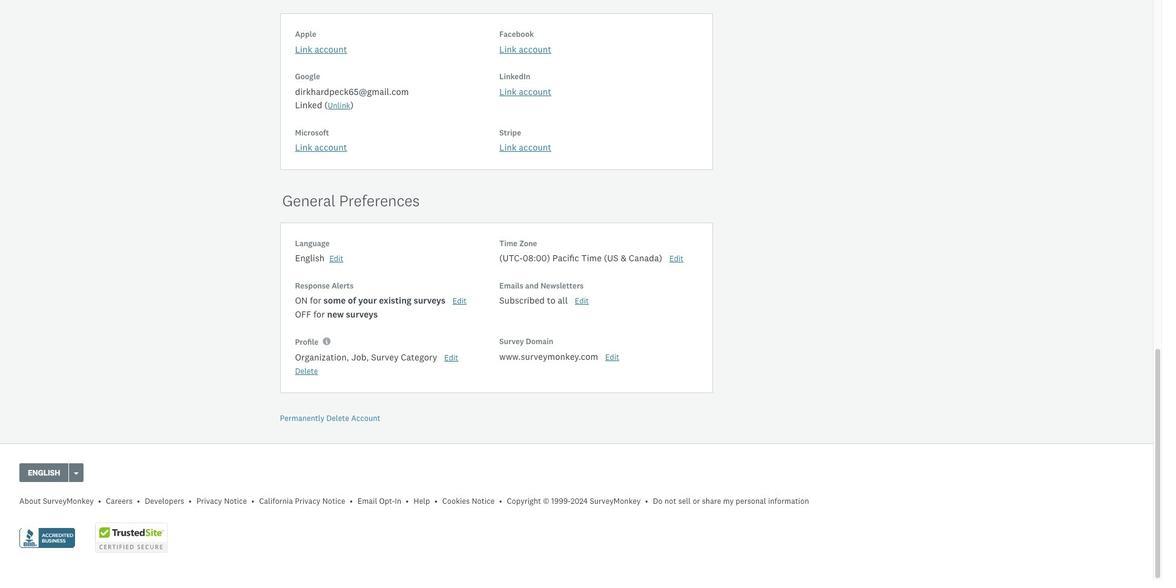 Task type: vqa. For each thing, say whether or not it's contained in the screenshot.
Trustedsite Helps Keep You Safe From Identity Theft, Credit Card Fraud, Spyware, Spam, Viruses And Online Scams image
yes



Task type: describe. For each thing, give the bounding box(es) containing it.
trustedsite helps keep you safe from identity theft, credit card fraud, spyware, spam, viruses and online scams image
[[95, 523, 168, 553]]



